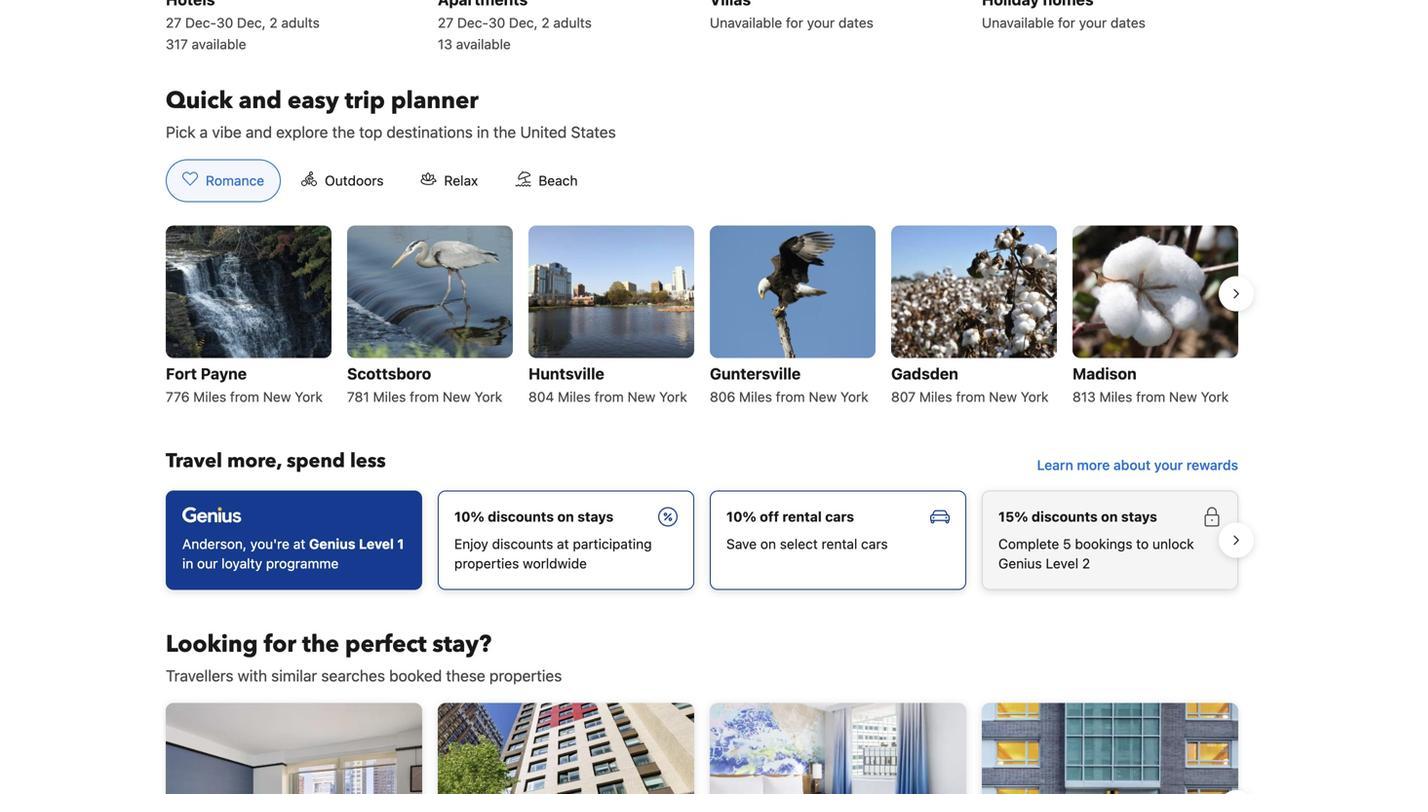 Task type: locate. For each thing, give the bounding box(es) containing it.
at inside enjoy discounts at participating properties worldwide
[[557, 536, 569, 552]]

dec, for 13 available
[[509, 14, 538, 31]]

genius down complete
[[999, 556, 1042, 572]]

0 vertical spatial genius
[[309, 536, 356, 552]]

york inside madison 813 miles from new york
[[1201, 389, 1229, 405]]

4 york from the left
[[841, 389, 869, 405]]

1 at from the left
[[293, 536, 305, 552]]

804
[[529, 389, 554, 405]]

new left 804
[[443, 389, 471, 405]]

properties
[[454, 556, 519, 572], [490, 667, 562, 685]]

york for scottsboro
[[474, 389, 502, 405]]

5 from from the left
[[956, 389, 985, 405]]

30 for 13 available
[[489, 14, 505, 31]]

at for you're
[[293, 536, 305, 552]]

3 region from the top
[[150, 696, 1254, 795]]

1 horizontal spatial at
[[557, 536, 569, 552]]

dec, up 317 available
[[237, 14, 266, 31]]

2 27 dec-30 dec, 2 adults from the left
[[438, 14, 592, 31]]

1 horizontal spatial adults
[[553, 14, 592, 31]]

discounts for discounts
[[488, 509, 554, 525]]

from inside huntsville 804 miles from new york
[[595, 389, 624, 405]]

2 dec, from the left
[[509, 14, 538, 31]]

2 dates from the left
[[1111, 14, 1146, 31]]

dates
[[839, 14, 874, 31], [1111, 14, 1146, 31]]

new for gadsden
[[989, 389, 1017, 405]]

york left 781
[[295, 389, 323, 405]]

2 at from the left
[[557, 536, 569, 552]]

6 miles from the left
[[1100, 389, 1133, 405]]

0 horizontal spatial level
[[359, 536, 394, 552]]

enjoy discounts at participating properties worldwide
[[454, 536, 652, 572]]

1 vertical spatial rental
[[822, 536, 858, 552]]

1 region from the top
[[150, 218, 1254, 417]]

on
[[557, 509, 574, 525], [1101, 509, 1118, 525], [761, 536, 776, 552]]

27 dec-30 dec, 2 adults up 13 available
[[438, 14, 592, 31]]

at up worldwide
[[557, 536, 569, 552]]

27 for 317
[[166, 14, 182, 31]]

4 new from the left
[[809, 389, 837, 405]]

in left "our"
[[182, 556, 193, 572]]

0 horizontal spatial in
[[182, 556, 193, 572]]

miles inside scottsboro 781 miles from new york
[[373, 389, 406, 405]]

at for discounts
[[557, 536, 569, 552]]

2 unavailable from the left
[[982, 14, 1054, 31]]

the up similar
[[302, 629, 339, 661]]

0 horizontal spatial dec-
[[185, 14, 216, 31]]

3 york from the left
[[659, 389, 687, 405]]

from inside guntersville 806 miles from new york
[[776, 389, 805, 405]]

adults for 317 available
[[281, 14, 320, 31]]

miles down guntersville
[[739, 389, 772, 405]]

0 vertical spatial in
[[477, 123, 489, 141]]

from down scottsboro
[[410, 389, 439, 405]]

your
[[807, 14, 835, 31], [1079, 14, 1107, 31], [1154, 457, 1183, 473]]

new left 813
[[989, 389, 1017, 405]]

2 inside complete 5 bookings to unlock genius level 2
[[1082, 556, 1090, 572]]

0 horizontal spatial unavailable for your dates link
[[710, 0, 966, 54]]

27 dec-30 dec, 2 adults for 317 available
[[166, 14, 320, 31]]

for
[[786, 14, 804, 31], [1058, 14, 1076, 31], [264, 629, 296, 661]]

york inside scottsboro 781 miles from new york
[[474, 389, 502, 405]]

27 dec-30 dec, 2 adults up 317 available
[[166, 14, 320, 31]]

discounts down 10% discounts on stays
[[492, 536, 553, 552]]

a
[[200, 123, 208, 141]]

learn more about your rewards
[[1037, 457, 1239, 473]]

1 vertical spatial properties
[[490, 667, 562, 685]]

1 horizontal spatial 27
[[438, 14, 454, 31]]

1 horizontal spatial 30
[[489, 14, 505, 31]]

quick
[[166, 85, 233, 117]]

available
[[192, 36, 246, 52], [456, 36, 511, 52]]

at
[[293, 536, 305, 552], [557, 536, 569, 552]]

discounts up 5
[[1032, 509, 1098, 525]]

rental
[[783, 509, 822, 525], [822, 536, 858, 552]]

2 10% from the left
[[727, 509, 757, 525]]

2 from from the left
[[410, 389, 439, 405]]

level inside complete 5 bookings to unlock genius level 2
[[1046, 556, 1079, 572]]

properties inside enjoy discounts at participating properties worldwide
[[454, 556, 519, 572]]

1 unavailable for your dates link from the left
[[710, 0, 966, 54]]

stays up participating
[[577, 509, 614, 525]]

destinations
[[387, 123, 473, 141]]

planner
[[391, 85, 479, 117]]

on up enjoy discounts at participating properties worldwide on the bottom of page
[[557, 509, 574, 525]]

york left 813
[[1021, 389, 1049, 405]]

4 from from the left
[[776, 389, 805, 405]]

2 adults from the left
[[553, 14, 592, 31]]

stay?
[[433, 629, 492, 661]]

1 horizontal spatial dates
[[1111, 14, 1146, 31]]

miles for scottsboro
[[373, 389, 406, 405]]

miles inside guntersville 806 miles from new york
[[739, 389, 772, 405]]

2 miles from the left
[[373, 389, 406, 405]]

explore
[[276, 123, 328, 141]]

from
[[230, 389, 259, 405], [410, 389, 439, 405], [595, 389, 624, 405], [776, 389, 805, 405], [956, 389, 985, 405], [1136, 389, 1166, 405]]

1 horizontal spatial your
[[1079, 14, 1107, 31]]

rental up select
[[783, 509, 822, 525]]

dec- for 317
[[185, 14, 216, 31]]

guntersville
[[710, 365, 801, 383]]

1 horizontal spatial 10%
[[727, 509, 757, 525]]

0 vertical spatial and
[[239, 85, 282, 117]]

1 horizontal spatial unavailable
[[982, 14, 1054, 31]]

1 30 from the left
[[216, 14, 233, 31]]

1 vertical spatial cars
[[861, 536, 888, 552]]

0 horizontal spatial genius
[[309, 536, 356, 552]]

1 miles from the left
[[193, 389, 226, 405]]

travel more, spend less
[[166, 448, 386, 475]]

5 york from the left
[[1021, 389, 1049, 405]]

genius up programme
[[309, 536, 356, 552]]

2 york from the left
[[474, 389, 502, 405]]

807
[[891, 389, 916, 405]]

region containing 10% discounts on stays
[[150, 483, 1254, 598]]

1 horizontal spatial dec,
[[509, 14, 538, 31]]

york left 804
[[474, 389, 502, 405]]

2 stays from the left
[[1121, 509, 1158, 525]]

3 new from the left
[[628, 389, 656, 405]]

0 horizontal spatial your
[[807, 14, 835, 31]]

new left 806
[[628, 389, 656, 405]]

cars
[[825, 509, 854, 525], [861, 536, 888, 552]]

1 vertical spatial genius
[[999, 556, 1042, 572]]

1 vertical spatial in
[[182, 556, 193, 572]]

the left united
[[493, 123, 516, 141]]

unavailable
[[710, 14, 782, 31], [982, 14, 1054, 31]]

on for bookings
[[1101, 509, 1118, 525]]

2 for 317 available
[[269, 14, 278, 31]]

loyalty
[[222, 556, 262, 572]]

cars right select
[[861, 536, 888, 552]]

new left the 807
[[809, 389, 837, 405]]

properties down enjoy
[[454, 556, 519, 572]]

from inside "gadsden 807 miles from new york"
[[956, 389, 985, 405]]

5 new from the left
[[989, 389, 1017, 405]]

from down payne
[[230, 389, 259, 405]]

from for scottsboro
[[410, 389, 439, 405]]

2 horizontal spatial on
[[1101, 509, 1118, 525]]

york inside "fort payne 776 miles from new york"
[[295, 389, 323, 405]]

1 horizontal spatial dec-
[[457, 14, 489, 31]]

0 horizontal spatial 27
[[166, 14, 182, 31]]

2 27 from the left
[[438, 14, 454, 31]]

from inside scottsboro 781 miles from new york
[[410, 389, 439, 405]]

from for madison
[[1136, 389, 1166, 405]]

1 27 from the left
[[166, 14, 182, 31]]

new for madison
[[1169, 389, 1197, 405]]

stays for 15% discounts on stays
[[1121, 509, 1158, 525]]

region containing fort payne
[[150, 218, 1254, 417]]

available right 13 at top left
[[456, 36, 511, 52]]

from down guntersville
[[776, 389, 805, 405]]

miles down madison
[[1100, 389, 1133, 405]]

stays for 10% discounts on stays
[[577, 509, 614, 525]]

0 horizontal spatial available
[[192, 36, 246, 52]]

unavailable for your dates
[[710, 14, 874, 31], [982, 14, 1146, 31]]

madison
[[1073, 365, 1137, 383]]

2 new from the left
[[443, 389, 471, 405]]

0 vertical spatial properties
[[454, 556, 519, 572]]

travellers
[[166, 667, 234, 685]]

region
[[150, 218, 1254, 417], [150, 483, 1254, 598], [150, 696, 1254, 795]]

perfect
[[345, 629, 427, 661]]

new
[[263, 389, 291, 405], [443, 389, 471, 405], [628, 389, 656, 405], [809, 389, 837, 405], [989, 389, 1017, 405], [1169, 389, 1197, 405]]

0 horizontal spatial at
[[293, 536, 305, 552]]

states
[[571, 123, 616, 141]]

stays
[[577, 509, 614, 525], [1121, 509, 1158, 525]]

cars up save on select rental cars
[[825, 509, 854, 525]]

10% up enjoy
[[454, 509, 485, 525]]

looking for the perfect stay? travellers with similar searches booked these properties
[[166, 629, 562, 685]]

0 horizontal spatial 27 dec-30 dec, 2 adults
[[166, 14, 320, 31]]

miles inside "fort payne 776 miles from new york"
[[193, 389, 226, 405]]

level left 1
[[359, 536, 394, 552]]

available for 13 available
[[456, 36, 511, 52]]

1 horizontal spatial unavailable for your dates
[[982, 14, 1146, 31]]

dec- up 317 available
[[185, 14, 216, 31]]

miles down payne
[[193, 389, 226, 405]]

worldwide
[[523, 556, 587, 572]]

new inside huntsville 804 miles from new york
[[628, 389, 656, 405]]

10% for 10% off rental cars
[[727, 509, 757, 525]]

1 horizontal spatial in
[[477, 123, 489, 141]]

1 horizontal spatial 2
[[542, 14, 550, 31]]

adults
[[281, 14, 320, 31], [553, 14, 592, 31]]

0 horizontal spatial stays
[[577, 509, 614, 525]]

level down 5
[[1046, 556, 1079, 572]]

776
[[166, 389, 190, 405]]

1 horizontal spatial stays
[[1121, 509, 1158, 525]]

from down huntsville
[[595, 389, 624, 405]]

york inside "gadsden 807 miles from new york"
[[1021, 389, 1049, 405]]

new inside madison 813 miles from new york
[[1169, 389, 1197, 405]]

1 horizontal spatial unavailable for your dates link
[[982, 0, 1239, 54]]

2 region from the top
[[150, 483, 1254, 598]]

payne
[[201, 365, 247, 383]]

properties right the these
[[490, 667, 562, 685]]

participating
[[573, 536, 652, 552]]

looking
[[166, 629, 258, 661]]

the inside looking for the perfect stay? travellers with similar searches booked these properties
[[302, 629, 339, 661]]

3 from from the left
[[595, 389, 624, 405]]

1 10% from the left
[[454, 509, 485, 525]]

and right vibe
[[246, 123, 272, 141]]

new inside "gadsden 807 miles from new york"
[[989, 389, 1017, 405]]

1 27 dec-30 dec, 2 adults from the left
[[166, 14, 320, 31]]

travel
[[166, 448, 222, 475]]

new inside scottsboro 781 miles from new york
[[443, 389, 471, 405]]

4 miles from the left
[[739, 389, 772, 405]]

27 up 13 at top left
[[438, 14, 454, 31]]

dec- up 13 available
[[457, 14, 489, 31]]

miles inside "gadsden 807 miles from new york"
[[919, 389, 952, 405]]

region for travel more, spend less
[[150, 483, 1254, 598]]

york inside huntsville 804 miles from new york
[[659, 389, 687, 405]]

27 up the 317
[[166, 14, 182, 31]]

27 dec-30 dec, 2 adults for 13 available
[[438, 14, 592, 31]]

3 miles from the left
[[558, 389, 591, 405]]

level
[[359, 536, 394, 552], [1046, 556, 1079, 572]]

2 available from the left
[[456, 36, 511, 52]]

on right save
[[761, 536, 776, 552]]

relax
[[444, 172, 478, 189]]

1
[[397, 536, 404, 552]]

miles inside huntsville 804 miles from new york
[[558, 389, 591, 405]]

rental right select
[[822, 536, 858, 552]]

unavailable for your dates link
[[710, 0, 966, 54], [982, 0, 1239, 54]]

discounts
[[488, 509, 554, 525], [1032, 509, 1098, 525], [492, 536, 553, 552]]

scottsboro
[[347, 365, 431, 383]]

york left the 807
[[841, 389, 869, 405]]

miles for madison
[[1100, 389, 1133, 405]]

6 new from the left
[[1169, 389, 1197, 405]]

5 miles from the left
[[919, 389, 952, 405]]

in up relax
[[477, 123, 489, 141]]

learn more about your rewards link
[[1029, 448, 1246, 483]]

york up rewards
[[1201, 389, 1229, 405]]

1 vertical spatial region
[[150, 483, 1254, 598]]

1 york from the left
[[295, 389, 323, 405]]

0 horizontal spatial unavailable
[[710, 14, 782, 31]]

0 horizontal spatial dates
[[839, 14, 874, 31]]

1 horizontal spatial available
[[456, 36, 511, 52]]

1 unavailable from the left
[[710, 14, 782, 31]]

off
[[760, 509, 779, 525]]

1 dec- from the left
[[185, 14, 216, 31]]

more,
[[227, 448, 282, 475]]

2 horizontal spatial 2
[[1082, 556, 1090, 572]]

2
[[269, 14, 278, 31], [542, 14, 550, 31], [1082, 556, 1090, 572]]

0 horizontal spatial 2
[[269, 14, 278, 31]]

new inside guntersville 806 miles from new york
[[809, 389, 837, 405]]

at up programme
[[293, 536, 305, 552]]

1 horizontal spatial genius
[[999, 556, 1042, 572]]

trip
[[345, 85, 385, 117]]

dec, up 13 available
[[509, 14, 538, 31]]

10% up save
[[727, 509, 757, 525]]

2 vertical spatial region
[[150, 696, 1254, 795]]

discounts up enjoy discounts at participating properties worldwide on the bottom of page
[[488, 509, 554, 525]]

miles inside madison 813 miles from new york
[[1100, 389, 1133, 405]]

0 vertical spatial cars
[[825, 509, 854, 525]]

and up vibe
[[239, 85, 282, 117]]

2 30 from the left
[[489, 14, 505, 31]]

rewards
[[1187, 457, 1239, 473]]

0 vertical spatial level
[[359, 536, 394, 552]]

vibe
[[212, 123, 242, 141]]

blue genius logo image
[[182, 507, 241, 523], [182, 507, 241, 523]]

tab list
[[150, 159, 610, 203]]

dec-
[[185, 14, 216, 31], [457, 14, 489, 31]]

1 from from the left
[[230, 389, 259, 405]]

save
[[727, 536, 757, 552]]

at inside the anderson, you're at genius level 1 in our loyalty programme
[[293, 536, 305, 552]]

your for 1st unavailable for your dates link from the right
[[1079, 14, 1107, 31]]

1 available from the left
[[192, 36, 246, 52]]

york inside guntersville 806 miles from new york
[[841, 389, 869, 405]]

1 vertical spatial level
[[1046, 556, 1079, 572]]

level inside the anderson, you're at genius level 1 in our loyalty programme
[[359, 536, 394, 552]]

0 horizontal spatial adults
[[281, 14, 320, 31]]

1 dec, from the left
[[237, 14, 266, 31]]

miles down the gadsden
[[919, 389, 952, 405]]

0 horizontal spatial 10%
[[454, 509, 485, 525]]

united
[[520, 123, 567, 141]]

0 vertical spatial rental
[[783, 509, 822, 525]]

available right the 317
[[192, 36, 246, 52]]

from down madison
[[1136, 389, 1166, 405]]

save on select rental cars
[[727, 536, 888, 552]]

york
[[295, 389, 323, 405], [474, 389, 502, 405], [659, 389, 687, 405], [841, 389, 869, 405], [1021, 389, 1049, 405], [1201, 389, 1229, 405]]

0 horizontal spatial dec,
[[237, 14, 266, 31]]

miles
[[193, 389, 226, 405], [373, 389, 406, 405], [558, 389, 591, 405], [739, 389, 772, 405], [919, 389, 952, 405], [1100, 389, 1133, 405]]

miles down huntsville
[[558, 389, 591, 405]]

6 york from the left
[[1201, 389, 1229, 405]]

huntsville
[[529, 365, 604, 383]]

miles down scottsboro
[[373, 389, 406, 405]]

genius
[[309, 536, 356, 552], [999, 556, 1042, 572]]

1 horizontal spatial 27 dec-30 dec, 2 adults
[[438, 14, 592, 31]]

searches
[[321, 667, 385, 685]]

unavailable for second unavailable for your dates link from right
[[710, 14, 782, 31]]

new up "travel more, spend less"
[[263, 389, 291, 405]]

from down the gadsden
[[956, 389, 985, 405]]

stays up to
[[1121, 509, 1158, 525]]

in inside the quick and easy trip planner pick a vibe and explore the top destinations in the united states
[[477, 123, 489, 141]]

0 horizontal spatial cars
[[825, 509, 854, 525]]

1 stays from the left
[[577, 509, 614, 525]]

30 up 13 available
[[489, 14, 505, 31]]

1 horizontal spatial level
[[1046, 556, 1079, 572]]

dec,
[[237, 14, 266, 31], [509, 14, 538, 31]]

30 for 317 available
[[216, 14, 233, 31]]

from for huntsville
[[595, 389, 624, 405]]

0 vertical spatial region
[[150, 218, 1254, 417]]

6 from from the left
[[1136, 389, 1166, 405]]

new up rewards
[[1169, 389, 1197, 405]]

0 horizontal spatial for
[[264, 629, 296, 661]]

27
[[166, 14, 182, 31], [438, 14, 454, 31]]

1 vertical spatial and
[[246, 123, 272, 141]]

27 dec-30 dec, 2 adults
[[166, 14, 320, 31], [438, 14, 592, 31]]

york left 806
[[659, 389, 687, 405]]

romance button
[[166, 159, 281, 202]]

discounts for 5
[[1032, 509, 1098, 525]]

0 horizontal spatial unavailable for your dates
[[710, 14, 874, 31]]

on up bookings
[[1101, 509, 1118, 525]]

30 up 317 available
[[216, 14, 233, 31]]

1 new from the left
[[263, 389, 291, 405]]

0 horizontal spatial 30
[[216, 14, 233, 31]]

0 horizontal spatial on
[[557, 509, 574, 525]]

2 dec- from the left
[[457, 14, 489, 31]]

from inside madison 813 miles from new york
[[1136, 389, 1166, 405]]

13
[[438, 36, 452, 52]]

1 adults from the left
[[281, 14, 320, 31]]

from inside "fort payne 776 miles from new york"
[[230, 389, 259, 405]]

806
[[710, 389, 736, 405]]

miles for gadsden
[[919, 389, 952, 405]]

2 horizontal spatial your
[[1154, 457, 1183, 473]]

tab list containing romance
[[150, 159, 610, 203]]



Task type: describe. For each thing, give the bounding box(es) containing it.
adults for 13 available
[[553, 14, 592, 31]]

317 available
[[166, 36, 246, 52]]

2 horizontal spatial for
[[1058, 14, 1076, 31]]

available for 317 available
[[192, 36, 246, 52]]

easy
[[288, 85, 339, 117]]

properties inside looking for the perfect stay? travellers with similar searches booked these properties
[[490, 667, 562, 685]]

10% off rental cars
[[727, 509, 854, 525]]

for inside looking for the perfect stay? travellers with similar searches booked these properties
[[264, 629, 296, 661]]

1 horizontal spatial cars
[[861, 536, 888, 552]]

complete
[[999, 536, 1059, 552]]

in inside the anderson, you're at genius level 1 in our loyalty programme
[[182, 556, 193, 572]]

unlock
[[1153, 536, 1194, 552]]

miles for huntsville
[[558, 389, 591, 405]]

13 available
[[438, 36, 511, 52]]

fort payne 776 miles from new york
[[166, 365, 323, 405]]

our
[[197, 556, 218, 572]]

learn
[[1037, 457, 1074, 473]]

genius inside the anderson, you're at genius level 1 in our loyalty programme
[[309, 536, 356, 552]]

miles for guntersville
[[739, 389, 772, 405]]

new for guntersville
[[809, 389, 837, 405]]

select
[[780, 536, 818, 552]]

2 unavailable for your dates from the left
[[982, 14, 1146, 31]]

outdoors button
[[285, 159, 400, 202]]

10% discounts on stays
[[454, 509, 614, 525]]

you're
[[250, 536, 290, 552]]

booked
[[389, 667, 442, 685]]

813
[[1073, 389, 1096, 405]]

dec, for 317 available
[[237, 14, 266, 31]]

york for guntersville
[[841, 389, 869, 405]]

top
[[359, 123, 383, 141]]

gadsden
[[891, 365, 959, 383]]

madison 813 miles from new york
[[1073, 365, 1229, 405]]

scottsboro 781 miles from new york
[[347, 365, 502, 405]]

genius inside complete 5 bookings to unlock genius level 2
[[999, 556, 1042, 572]]

new for huntsville
[[628, 389, 656, 405]]

27 for 13
[[438, 14, 454, 31]]

romance
[[206, 172, 264, 189]]

1 horizontal spatial on
[[761, 536, 776, 552]]

about
[[1114, 457, 1151, 473]]

10% for 10% discounts on stays
[[454, 509, 485, 525]]

beach button
[[499, 159, 594, 202]]

your for second unavailable for your dates link from right
[[807, 14, 835, 31]]

huntsville 804 miles from new york
[[529, 365, 687, 405]]

1 horizontal spatial for
[[786, 14, 804, 31]]

beach
[[539, 172, 578, 189]]

the left top
[[332, 123, 355, 141]]

1 dates from the left
[[839, 14, 874, 31]]

these
[[446, 667, 485, 685]]

quick and easy trip planner pick a vibe and explore the top destinations in the united states
[[166, 85, 616, 141]]

781
[[347, 389, 369, 405]]

less
[[350, 448, 386, 475]]

on for at
[[557, 509, 574, 525]]

to
[[1136, 536, 1149, 552]]

unavailable for 1st unavailable for your dates link from the right
[[982, 14, 1054, 31]]

gadsden 807 miles from new york
[[891, 365, 1049, 405]]

5
[[1063, 536, 1071, 552]]

anderson, you're at genius level 1 in our loyalty programme
[[182, 536, 404, 572]]

2 for 13 available
[[542, 14, 550, 31]]

spend
[[287, 448, 345, 475]]

discounts inside enjoy discounts at participating properties worldwide
[[492, 536, 553, 552]]

programme
[[266, 556, 339, 572]]

york for madison
[[1201, 389, 1229, 405]]

new inside "fort payne 776 miles from new york"
[[263, 389, 291, 405]]

317
[[166, 36, 188, 52]]

fort
[[166, 365, 197, 383]]

pick
[[166, 123, 196, 141]]

bookings
[[1075, 536, 1133, 552]]

region for looking for the perfect stay?
[[150, 696, 1254, 795]]

2 unavailable for your dates link from the left
[[982, 0, 1239, 54]]

complete 5 bookings to unlock genius level 2
[[999, 536, 1194, 572]]

york for huntsville
[[659, 389, 687, 405]]

more
[[1077, 457, 1110, 473]]

similar
[[271, 667, 317, 685]]

enjoy
[[454, 536, 488, 552]]

york for gadsden
[[1021, 389, 1049, 405]]

relax button
[[404, 159, 495, 202]]

dec- for 13
[[457, 14, 489, 31]]

15%
[[999, 509, 1028, 525]]

guntersville 806 miles from new york
[[710, 365, 869, 405]]

from for gadsden
[[956, 389, 985, 405]]

anderson,
[[182, 536, 247, 552]]

15% discounts on stays
[[999, 509, 1158, 525]]

outdoors
[[325, 172, 384, 189]]

from for guntersville
[[776, 389, 805, 405]]

new for scottsboro
[[443, 389, 471, 405]]

1 unavailable for your dates from the left
[[710, 14, 874, 31]]

with
[[238, 667, 267, 685]]



Task type: vqa. For each thing, say whether or not it's contained in the screenshot.
many
no



